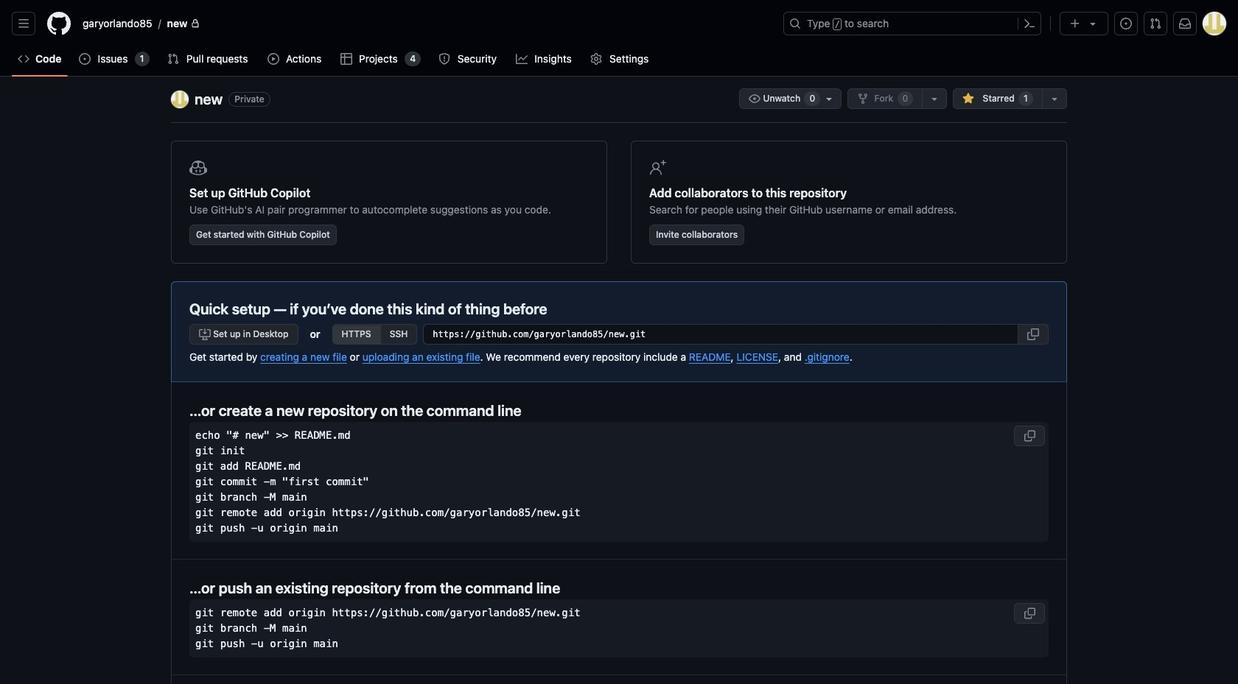 Task type: vqa. For each thing, say whether or not it's contained in the screenshot.
table icon
yes



Task type: describe. For each thing, give the bounding box(es) containing it.
plus image
[[1070, 18, 1082, 29]]

notifications image
[[1180, 18, 1191, 29]]

issue opened image
[[1121, 18, 1132, 29]]

desktop download image
[[199, 329, 211, 341]]

git pull request image
[[167, 53, 179, 65]]

see your forks of this repository image
[[929, 93, 941, 105]]

triangle down image
[[1087, 18, 1099, 29]]

play image
[[267, 53, 279, 65]]

repo forked image
[[857, 93, 869, 105]]

Clone URL text field
[[423, 324, 1019, 345]]

lock image
[[191, 19, 199, 28]]

star fill image
[[963, 93, 975, 105]]

gear image
[[591, 53, 603, 65]]

graph image
[[516, 53, 528, 65]]

homepage image
[[47, 12, 71, 35]]

1 user starred this repository element
[[1019, 91, 1034, 106]]

1 vertical spatial copy to clipboard image
[[1024, 608, 1036, 620]]



Task type: locate. For each thing, give the bounding box(es) containing it.
owner avatar image
[[171, 91, 189, 108]]

0 vertical spatial copy to clipboard image
[[1028, 329, 1040, 341]]

command palette image
[[1024, 18, 1036, 29]]

shield image
[[439, 53, 451, 65]]

eye image
[[749, 93, 761, 105]]

table image
[[340, 53, 352, 65]]

add this repository to a list image
[[1049, 93, 1061, 105]]

copilot image
[[189, 159, 207, 177]]

git pull request image
[[1150, 18, 1162, 29]]

code image
[[18, 53, 29, 65]]

copy to clipboard image
[[1024, 430, 1036, 442]]

list
[[77, 12, 775, 35]]

issue opened image
[[79, 53, 91, 65]]

copy to clipboard image
[[1028, 329, 1040, 341], [1024, 608, 1036, 620]]

person add image
[[650, 159, 667, 177]]



